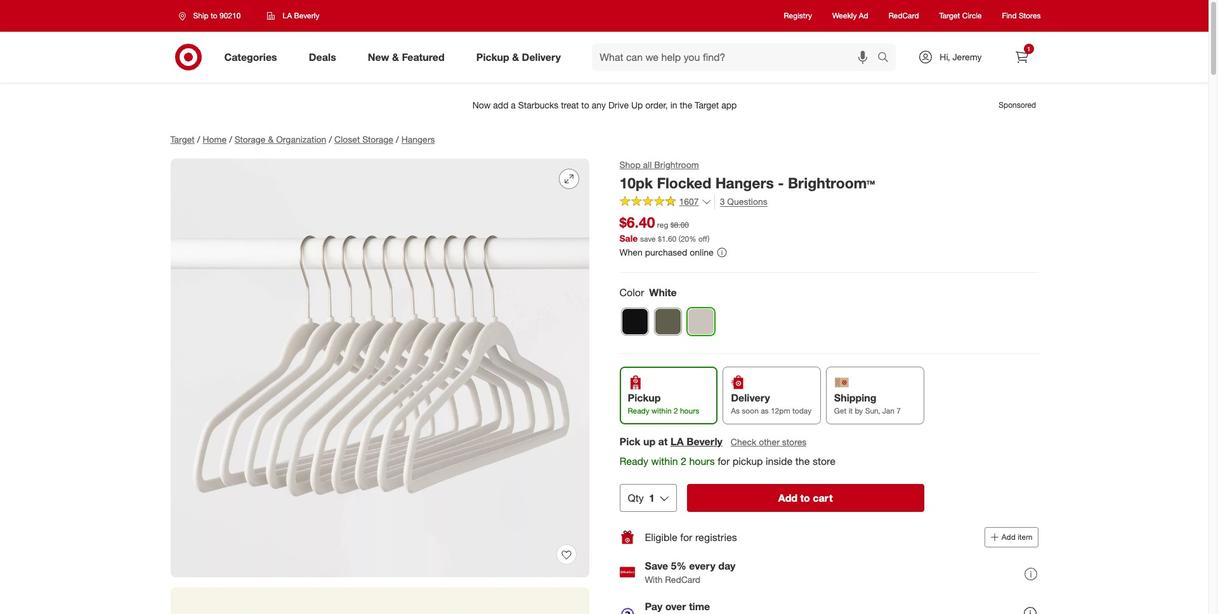 Task type: describe. For each thing, give the bounding box(es) containing it.
What can we help you find? suggestions appear below search field
[[592, 43, 881, 71]]

day
[[719, 560, 736, 572]]

12pm
[[771, 406, 791, 416]]

registry
[[784, 11, 812, 21]]

color white
[[620, 286, 677, 299]]

ship
[[193, 11, 209, 20]]

find stores link
[[1003, 10, 1041, 21]]

other
[[759, 437, 780, 448]]

2 / from the left
[[229, 134, 232, 145]]

1 / from the left
[[197, 134, 200, 145]]

white image
[[688, 309, 714, 335]]

delivery inside delivery as soon as 12pm today
[[731, 392, 770, 404]]

sale
[[620, 233, 638, 244]]

over
[[666, 600, 686, 613]]

store
[[813, 455, 836, 468]]

shipping
[[835, 392, 877, 404]]

home link
[[203, 134, 227, 145]]

check other stores button
[[730, 436, 808, 449]]

redcard inside save 5% every day with redcard
[[665, 574, 701, 585]]

1 link
[[1008, 43, 1036, 71]]

the
[[796, 455, 810, 468]]

1 inside 1 link
[[1027, 45, 1031, 53]]

0 horizontal spatial hangers
[[402, 134, 435, 145]]

7
[[897, 406, 901, 416]]

item
[[1018, 533, 1033, 542]]

new
[[368, 51, 389, 63]]

add for add item
[[1002, 533, 1016, 542]]

when
[[620, 247, 643, 258]]

20
[[681, 234, 689, 244]]

featured
[[402, 51, 445, 63]]

$8.00
[[671, 220, 689, 229]]

white
[[649, 286, 677, 299]]

2 storage from the left
[[363, 134, 394, 145]]

la beverly
[[283, 11, 320, 20]]

stores
[[1019, 11, 1041, 21]]

3 / from the left
[[329, 134, 332, 145]]

online
[[690, 247, 714, 258]]

redcard link
[[889, 10, 919, 21]]

time
[[689, 600, 710, 613]]

3 questions link
[[714, 195, 768, 209]]

0 vertical spatial delivery
[[522, 51, 561, 63]]

-
[[778, 174, 784, 192]]

1607
[[679, 196, 699, 207]]

today
[[793, 406, 812, 416]]

1 storage from the left
[[235, 134, 266, 145]]

1 horizontal spatial 2
[[681, 455, 687, 468]]

find
[[1003, 11, 1017, 21]]

3
[[720, 196, 725, 207]]

target for target / home / storage & organization / closet storage / hangers
[[170, 134, 195, 145]]

deals link
[[298, 43, 352, 71]]

image gallery element
[[170, 159, 589, 614]]

pickup for &
[[477, 51, 509, 63]]

jeremy
[[953, 51, 982, 62]]

3 questions
[[720, 196, 768, 207]]

registry link
[[784, 10, 812, 21]]

brightroom
[[654, 159, 699, 170]]

categories
[[224, 51, 277, 63]]

questions
[[728, 196, 768, 207]]

hangers inside shop all brightroom 10pk flocked hangers - brightroom™
[[716, 174, 774, 192]]

brightroom™
[[788, 174, 876, 192]]

deals
[[309, 51, 336, 63]]

pickup & delivery
[[477, 51, 561, 63]]

all
[[643, 159, 652, 170]]

pick up at la beverly
[[620, 436, 723, 448]]

stores
[[782, 437, 807, 448]]

ready inside pickup ready within 2 hours
[[628, 406, 650, 416]]

search button
[[872, 43, 903, 74]]

shop
[[620, 159, 641, 170]]

hi, jeremy
[[940, 51, 982, 62]]

& for new
[[392, 51, 399, 63]]

target link
[[170, 134, 195, 145]]

ship to 90210
[[193, 11, 241, 20]]

categories link
[[214, 43, 293, 71]]

eligible
[[645, 531, 678, 544]]

new & featured
[[368, 51, 445, 63]]

pickup ready within 2 hours
[[628, 392, 700, 416]]

with
[[645, 574, 663, 585]]

at
[[659, 436, 668, 448]]

1 vertical spatial ready
[[620, 455, 649, 468]]

1.60
[[662, 234, 677, 244]]

organization
[[276, 134, 326, 145]]

$6.40 reg $8.00 sale save $ 1.60 ( 20 % off )
[[620, 213, 710, 244]]

shipping get it by sun, jan 7
[[835, 392, 901, 416]]

10pk
[[620, 174, 653, 192]]

as
[[761, 406, 769, 416]]

1 vertical spatial beverly
[[687, 436, 723, 448]]

4 / from the left
[[396, 134, 399, 145]]

find stores
[[1003, 11, 1041, 21]]

every
[[689, 560, 716, 572]]

0 vertical spatial for
[[718, 455, 730, 468]]

to for 90210
[[211, 11, 217, 20]]

as
[[731, 406, 740, 416]]

pay over time
[[645, 600, 710, 613]]



Task type: locate. For each thing, give the bounding box(es) containing it.
1
[[1027, 45, 1031, 53], [649, 492, 655, 505]]

1 right qty
[[649, 492, 655, 505]]

storage
[[235, 134, 266, 145], [363, 134, 394, 145]]

black image
[[622, 309, 648, 335]]

1 horizontal spatial hangers
[[716, 174, 774, 192]]

0 horizontal spatial for
[[681, 531, 693, 544]]

1 vertical spatial 1
[[649, 492, 655, 505]]

save
[[640, 234, 656, 244]]

/ left hangers link
[[396, 134, 399, 145]]

ready up pick
[[628, 406, 650, 416]]

qty 1
[[628, 492, 655, 505]]

ad
[[859, 11, 869, 21]]

0 horizontal spatial 1
[[649, 492, 655, 505]]

1 vertical spatial hangers
[[716, 174, 774, 192]]

0 vertical spatial add
[[779, 492, 798, 505]]

ready down pick
[[620, 455, 649, 468]]

1 horizontal spatial 1
[[1027, 45, 1031, 53]]

beverly inside la beverly dropdown button
[[294, 11, 320, 20]]

reg
[[657, 220, 669, 229]]

1 vertical spatial redcard
[[665, 574, 701, 585]]

0 horizontal spatial beverly
[[294, 11, 320, 20]]

hours up la beverly button
[[680, 406, 700, 416]]

$6.40
[[620, 213, 655, 231]]

to inside button
[[801, 492, 810, 505]]

color
[[620, 286, 644, 299]]

delivery
[[522, 51, 561, 63], [731, 392, 770, 404]]

& for pickup
[[512, 51, 519, 63]]

sun,
[[865, 406, 881, 416]]

1 vertical spatial add
[[1002, 533, 1016, 542]]

1 vertical spatial target
[[170, 134, 195, 145]]

search
[[872, 52, 903, 64]]

90210
[[220, 11, 241, 20]]

0 vertical spatial beverly
[[294, 11, 320, 20]]

hours down la beverly button
[[690, 455, 715, 468]]

beverly up the ready within 2 hours for pickup inside the store
[[687, 436, 723, 448]]

1 horizontal spatial for
[[718, 455, 730, 468]]

for right eligible
[[681, 531, 693, 544]]

eligible for registries
[[645, 531, 737, 544]]

advertisement region
[[160, 90, 1049, 121]]

2 horizontal spatial &
[[512, 51, 519, 63]]

beverly up the deals
[[294, 11, 320, 20]]

for
[[718, 455, 730, 468], [681, 531, 693, 544]]

2 up pick up at la beverly
[[674, 406, 678, 416]]

2 inside pickup ready within 2 hours
[[674, 406, 678, 416]]

hangers
[[402, 134, 435, 145], [716, 174, 774, 192]]

pickup & delivery link
[[466, 43, 577, 71]]

weekly ad
[[833, 11, 869, 21]]

save
[[645, 560, 668, 572]]

& inside pickup & delivery link
[[512, 51, 519, 63]]

0 vertical spatial ready
[[628, 406, 650, 416]]

0 horizontal spatial pickup
[[477, 51, 509, 63]]

la right at
[[671, 436, 684, 448]]

1 horizontal spatial redcard
[[889, 11, 919, 21]]

1 horizontal spatial pickup
[[628, 392, 661, 404]]

1 vertical spatial delivery
[[731, 392, 770, 404]]

0 vertical spatial to
[[211, 11, 217, 20]]

to inside dropdown button
[[211, 11, 217, 20]]

1 vertical spatial within
[[652, 455, 678, 468]]

target / home / storage & organization / closet storage / hangers
[[170, 134, 435, 145]]

within up at
[[652, 406, 672, 416]]

1 horizontal spatial delivery
[[731, 392, 770, 404]]

jan
[[883, 406, 895, 416]]

0 horizontal spatial to
[[211, 11, 217, 20]]

within
[[652, 406, 672, 416], [652, 455, 678, 468]]

0 horizontal spatial &
[[268, 134, 274, 145]]

1 vertical spatial for
[[681, 531, 693, 544]]

2
[[674, 406, 678, 416], [681, 455, 687, 468]]

weekly ad link
[[833, 10, 869, 21]]

closet
[[335, 134, 360, 145]]

0 vertical spatial redcard
[[889, 11, 919, 21]]

add left item
[[1002, 533, 1016, 542]]

gray image
[[655, 309, 681, 335]]

closet storage link
[[335, 134, 394, 145]]

1 vertical spatial pickup
[[628, 392, 661, 404]]

1 horizontal spatial target
[[940, 11, 961, 21]]

/ left home
[[197, 134, 200, 145]]

2 down la beverly button
[[681, 455, 687, 468]]

0 horizontal spatial redcard
[[665, 574, 701, 585]]

target
[[940, 11, 961, 21], [170, 134, 195, 145]]

add to cart
[[779, 492, 833, 505]]

delivery as soon as 12pm today
[[731, 392, 812, 416]]

add item
[[1002, 533, 1033, 542]]

to right 'ship'
[[211, 11, 217, 20]]

registries
[[696, 531, 737, 544]]

%
[[689, 234, 697, 244]]

target circle link
[[940, 10, 982, 21]]

hangers link
[[402, 134, 435, 145]]

target left circle
[[940, 11, 961, 21]]

to for cart
[[801, 492, 810, 505]]

storage right home
[[235, 134, 266, 145]]

1 horizontal spatial storage
[[363, 134, 394, 145]]

pay
[[645, 600, 663, 613]]

0 horizontal spatial 2
[[674, 406, 678, 416]]

ship to 90210 button
[[170, 4, 254, 27]]

la up categories link
[[283, 11, 292, 20]]

1 horizontal spatial &
[[392, 51, 399, 63]]

pickup inside pickup ready within 2 hours
[[628, 392, 661, 404]]

pickup
[[477, 51, 509, 63], [628, 392, 661, 404]]

/ left closet
[[329, 134, 332, 145]]

0 vertical spatial hangers
[[402, 134, 435, 145]]

add to cart button
[[687, 484, 924, 512]]

1 vertical spatial to
[[801, 492, 810, 505]]

it
[[849, 406, 853, 416]]

1 vertical spatial 2
[[681, 455, 687, 468]]

redcard right ad
[[889, 11, 919, 21]]

1 horizontal spatial la
[[671, 436, 684, 448]]

beverly
[[294, 11, 320, 20], [687, 436, 723, 448]]

la beverly button
[[671, 435, 723, 449]]

target left home
[[170, 134, 195, 145]]

for left "pickup"
[[718, 455, 730, 468]]

pickup
[[733, 455, 763, 468]]

0 horizontal spatial target
[[170, 134, 195, 145]]

& inside new & featured link
[[392, 51, 399, 63]]

/ right home
[[229, 134, 232, 145]]

save 5% every day with redcard
[[645, 560, 736, 585]]

pickup for ready
[[628, 392, 661, 404]]

add for add to cart
[[779, 492, 798, 505]]

within down at
[[652, 455, 678, 468]]

target for target circle
[[940, 11, 961, 21]]

target circle
[[940, 11, 982, 21]]

check
[[731, 437, 757, 448]]

1 down stores
[[1027, 45, 1031, 53]]

0 vertical spatial pickup
[[477, 51, 509, 63]]

0 horizontal spatial delivery
[[522, 51, 561, 63]]

hangers up 3 questions
[[716, 174, 774, 192]]

0 vertical spatial 2
[[674, 406, 678, 416]]

1 vertical spatial hours
[[690, 455, 715, 468]]

0 horizontal spatial la
[[283, 11, 292, 20]]

shop all brightroom 10pk flocked hangers - brightroom™
[[620, 159, 876, 192]]

home
[[203, 134, 227, 145]]

add left cart
[[779, 492, 798, 505]]

check other stores
[[731, 437, 807, 448]]

redcard down 5% at the right of page
[[665, 574, 701, 585]]

purchased
[[645, 247, 688, 258]]

redcard
[[889, 11, 919, 21], [665, 574, 701, 585]]

/
[[197, 134, 200, 145], [229, 134, 232, 145], [329, 134, 332, 145], [396, 134, 399, 145]]

0 vertical spatial hours
[[680, 406, 700, 416]]

)
[[708, 234, 710, 244]]

0 vertical spatial 1
[[1027, 45, 1031, 53]]

1 horizontal spatial add
[[1002, 533, 1016, 542]]

hangers right closet storage link in the top of the page
[[402, 134, 435, 145]]

0 vertical spatial la
[[283, 11, 292, 20]]

0 vertical spatial target
[[940, 11, 961, 21]]

when purchased online
[[620, 247, 714, 258]]

$
[[658, 234, 662, 244]]

hi,
[[940, 51, 951, 62]]

1 vertical spatial la
[[671, 436, 684, 448]]

new & featured link
[[357, 43, 461, 71]]

to left cart
[[801, 492, 810, 505]]

add item button
[[985, 527, 1039, 548]]

la inside dropdown button
[[283, 11, 292, 20]]

within inside pickup ready within 2 hours
[[652, 406, 672, 416]]

1 horizontal spatial beverly
[[687, 436, 723, 448]]

hours inside pickup ready within 2 hours
[[680, 406, 700, 416]]

pick
[[620, 436, 641, 448]]

get
[[835, 406, 847, 416]]

10pk flocked hangers - brightroom™, 1 of 7 image
[[170, 159, 589, 578]]

storage right closet
[[363, 134, 394, 145]]

0 horizontal spatial storage
[[235, 134, 266, 145]]

1 horizontal spatial to
[[801, 492, 810, 505]]

inside
[[766, 455, 793, 468]]

off
[[699, 234, 708, 244]]

circle
[[963, 11, 982, 21]]

0 vertical spatial within
[[652, 406, 672, 416]]

0 horizontal spatial add
[[779, 492, 798, 505]]

qty
[[628, 492, 644, 505]]

(
[[679, 234, 681, 244]]

ready within 2 hours for pickup inside the store
[[620, 455, 836, 468]]

by
[[855, 406, 863, 416]]



Task type: vqa. For each thing, say whether or not it's contained in the screenshot.
Card in PlayStation Store Gift Card (Digital)
no



